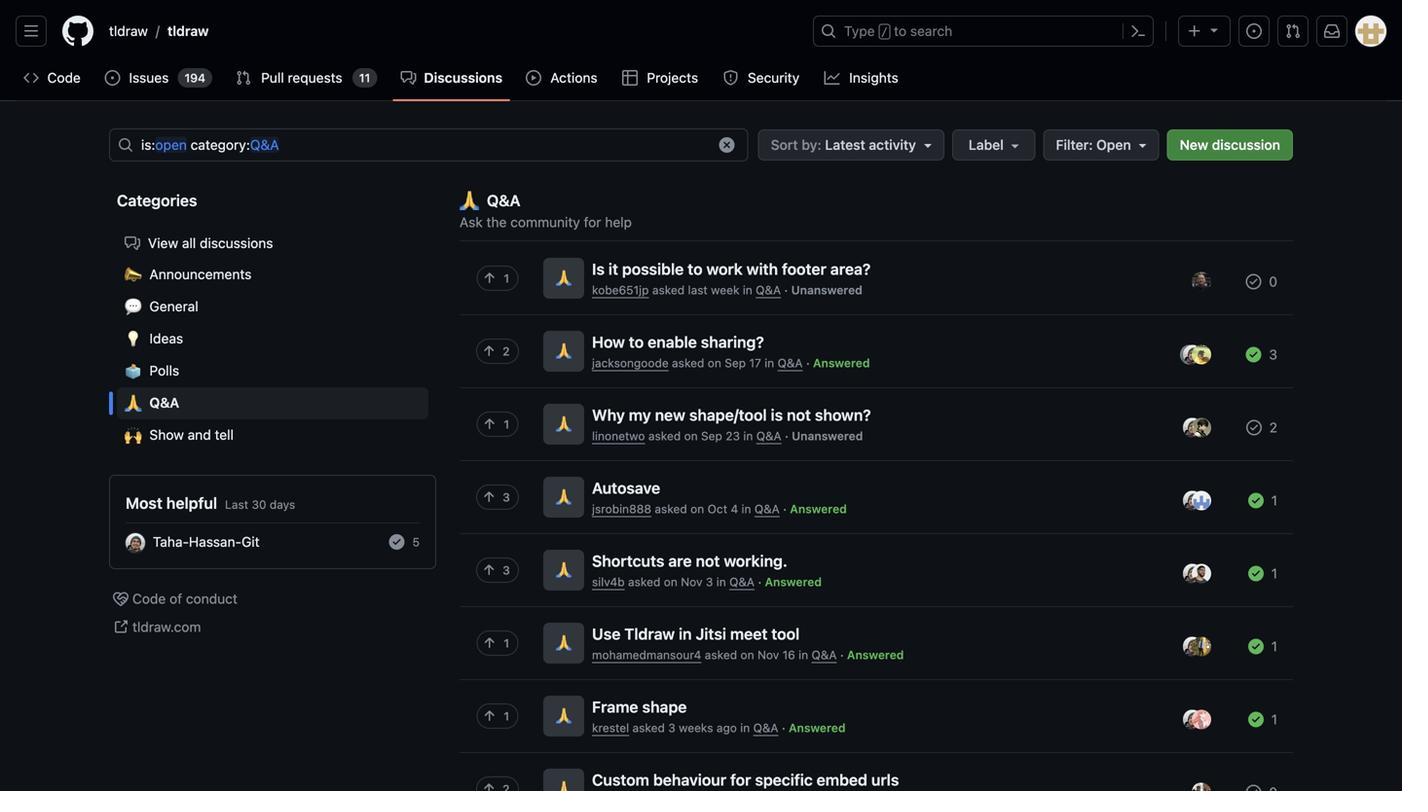 Task type: vqa. For each thing, say whether or not it's contained in the screenshot.


Task type: describe. For each thing, give the bounding box(es) containing it.
0
[[1266, 274, 1278, 290]]

🙏 q&a ask the community for help
[[460, 188, 632, 230]]

q&a inside why my new shape/tool is not shown? linonetwo asked on sep 23 in q&a · unanswered
[[757, 430, 782, 443]]

comment discussion image inside view all discussions link
[[125, 236, 140, 251]]

check circle fill image for use tldraw in jitsi meet tool
[[1249, 639, 1264, 655]]

1 horizontal spatial git pull request image
[[1286, 23, 1301, 39]]

1 link for use tldraw in jitsi meet tool
[[1249, 639, 1278, 655]]

tldraw.com
[[132, 619, 201, 635]]

🙏 for how
[[556, 341, 572, 362]]

q&a inside use tldraw in jitsi meet tool mohamedmansour4 asked on nov 16 in q&a · answered
[[812, 649, 837, 663]]

🙏 down the "🗳️"
[[125, 393, 142, 415]]

code of conduct image
[[113, 592, 129, 607]]

arrow up image for autosave
[[481, 490, 497, 506]]

nov inside use tldraw in jitsi meet tool mohamedmansour4 asked on nov 16 in q&a · answered
[[758, 649, 779, 663]]

in inside how to enable sharing? jacksongoode asked on sep 17 in q&a · answered
[[765, 357, 775, 370]]

💬 general
[[125, 296, 198, 319]]

pull
[[261, 70, 284, 86]]

@jacksongoode image
[[1192, 345, 1212, 365]]

@linonetwo image
[[1192, 418, 1212, 438]]

🙏 for why
[[556, 414, 572, 435]]

@taha hassan git image for use tldraw in jitsi meet tool
[[1183, 637, 1203, 657]]

on inside use tldraw in jitsi meet tool mohamedmansour4 asked on nov 16 in q&a · answered
[[741, 649, 754, 663]]

oct
[[708, 503, 728, 516]]

code image
[[23, 70, 39, 86]]

@jsrobin888 image
[[1192, 491, 1212, 511]]

on inside why my new shape/tool is not shown? linonetwo asked on sep 23 in q&a · unanswered
[[684, 430, 698, 443]]

2 tldraw from the left
[[168, 23, 209, 39]]

asked inside is it possible to work with footer area? kobe651jp asked last week in q&a · unanswered
[[652, 284, 685, 297]]

general
[[150, 299, 198, 315]]

1 vertical spatial check circle fill image
[[389, 535, 405, 550]]

2 button
[[476, 339, 519, 390]]

custom behaviour for specific embed urls link
[[592, 771, 899, 791]]

tldraw / tldraw
[[109, 23, 209, 39]]

is : open
[[141, 137, 187, 153]]

answered inside how to enable sharing? jacksongoode asked on sep 17 in q&a · answered
[[813, 357, 870, 370]]

1 triangle down image from the left
[[920, 137, 936, 153]]

· inside why my new shape/tool is not shown? linonetwo asked on sep 23 in q&a · unanswered
[[785, 430, 789, 443]]

show
[[150, 427, 184, 443]]

💡 ideas
[[125, 329, 183, 351]]

code of conduct
[[132, 591, 238, 607]]

krestel
[[592, 722, 629, 736]]

in left jitsi
[[679, 626, 692, 644]]

🙏 for shortcuts
[[556, 561, 572, 581]]

for inside 🙏 q&a ask the community for help
[[584, 214, 601, 230]]

arrow up image for frame
[[481, 709, 497, 725]]

1 button for why
[[477, 412, 519, 463]]

arrow up image for shortcuts
[[481, 563, 497, 579]]

arrow up image for how
[[481, 344, 497, 359]]

to inside is it possible to work with footer area? kobe651jp asked last week in q&a · unanswered
[[688, 260, 703, 279]]

5
[[413, 536, 420, 549]]

🙌
[[125, 425, 142, 447]]

· inside is it possible to work with footer area? kobe651jp asked last week in q&a · unanswered
[[784, 284, 788, 297]]

q&a inside is it possible to work with footer area? kobe651jp asked last week in q&a · unanswered
[[756, 284, 781, 297]]

check circle fill image for working.
[[1249, 566, 1264, 582]]

command palette image
[[1131, 23, 1146, 39]]

taha-hassan-git
[[153, 534, 260, 550]]

0 vertical spatial to
[[894, 23, 907, 39]]

23
[[726, 430, 740, 443]]

are
[[669, 552, 692, 571]]

nov inside shortcuts are not working. silv4b asked on nov 3 in q&a · answered
[[681, 576, 703, 590]]

discussion
[[1212, 137, 1281, 153]]

q&a inside how to enable sharing? jacksongoode asked on sep 17 in q&a · answered
[[778, 357, 803, 370]]

jitsi
[[696, 626, 727, 644]]

last
[[225, 498, 248, 512]]

help
[[605, 214, 632, 230]]

code link
[[16, 63, 89, 93]]

by:
[[802, 137, 822, 153]]

projects link
[[614, 63, 708, 93]]

autosave jsrobin888 asked on oct 4 in q&a · answered
[[592, 479, 847, 516]]

@taha hassan git image for frame shape
[[1183, 710, 1203, 730]]

16
[[783, 649, 796, 663]]

search image
[[118, 137, 133, 153]]

q&a link for jitsi
[[812, 649, 837, 663]]

frame shape krestel asked 3 weeks ago in q&a · answered
[[592, 699, 846, 736]]

shortcuts
[[592, 552, 665, 571]]

on inside how to enable sharing? jacksongoode asked on sep 17 in q&a · answered
[[708, 357, 722, 370]]

q&a inside shortcuts are not working. silv4b asked on nov 3 in q&a · answered
[[730, 576, 755, 590]]

@taha hassan git image for autosave
[[1183, 491, 1203, 511]]

1 tldraw link from the left
[[101, 16, 156, 47]]

list containing 🙏
[[460, 242, 1293, 792]]

with
[[747, 260, 778, 279]]

1 button for use
[[477, 631, 519, 682]]

possible
[[622, 260, 684, 279]]

ago
[[717, 722, 737, 736]]

kobe651jp
[[592, 284, 649, 297]]

enable
[[648, 333, 697, 352]]

@taha hassan git image for why my new shape/tool is not shown?
[[1183, 418, 1203, 438]]

embed
[[817, 772, 868, 790]]

sort
[[771, 137, 798, 153]]

asked inside shortcuts are not working. silv4b asked on nov 3 in q&a · answered
[[628, 576, 661, 590]]

working.
[[724, 552, 788, 571]]

comment discussion image inside discussions link
[[401, 70, 416, 86]]

asked inside why my new shape/tool is not shown? linonetwo asked on sep 23 in q&a · unanswered
[[649, 430, 681, 443]]

@taha hassan git image for how to enable sharing?
[[1183, 345, 1203, 365]]

q&a link for sharing?
[[778, 357, 803, 370]]

why my new shape/tool is not shown? link
[[592, 406, 871, 425]]

0 horizontal spatial git pull request image
[[236, 70, 251, 86]]

🙏 q&a
[[125, 393, 179, 415]]

insights link
[[817, 63, 908, 93]]

4
[[731, 503, 738, 516]]

tell
[[215, 427, 234, 443]]

view all discussions
[[148, 235, 273, 251]]

in inside "frame shape krestel asked 3 weeks ago in q&a · answered"
[[741, 722, 750, 736]]

: for is
[[151, 137, 155, 153]]

shield image
[[723, 70, 739, 86]]

urls
[[872, 772, 899, 790]]

q&a inside 🙏 q&a
[[150, 395, 179, 411]]

custom
[[592, 772, 650, 790]]

q&a link for on
[[755, 503, 780, 516]]

3 button for autosave
[[476, 485, 519, 536]]

notifications image
[[1325, 23, 1340, 39]]

mohamedmansour4
[[592, 649, 702, 663]]

categories
[[117, 191, 197, 210]]

in inside is it possible to work with footer area? kobe651jp asked last week in q&a · unanswered
[[743, 284, 753, 297]]

check circle fill image for on
[[1249, 493, 1264, 509]]

week
[[711, 284, 740, 297]]

@silv4b image
[[1192, 564, 1212, 584]]

git
[[242, 534, 260, 550]]

new
[[655, 406, 686, 425]]

jsrobin888
[[592, 503, 652, 516]]

🗳️ polls
[[125, 361, 179, 383]]

asked inside "frame shape krestel asked 3 weeks ago in q&a · answered"
[[633, 722, 665, 736]]

last
[[688, 284, 708, 297]]

· inside "frame shape krestel asked 3 weeks ago in q&a · answered"
[[782, 722, 786, 736]]

filter:
[[1056, 137, 1093, 153]]

2 inside button
[[503, 345, 510, 358]]

tldraw.com link
[[109, 613, 436, 642]]

behaviour
[[653, 772, 727, 790]]

and
[[188, 427, 211, 443]]

autosave
[[592, 479, 661, 498]]

📣 announcements
[[125, 264, 252, 287]]

category : q&a
[[191, 137, 279, 153]]

jacksongoode link
[[592, 357, 669, 370]]

link external image
[[113, 620, 129, 635]]

in right 16
[[799, 649, 809, 663]]

sep inside how to enable sharing? jacksongoode asked on sep 17 in q&a · answered
[[725, 357, 746, 370]]



Task type: locate. For each thing, give the bounding box(es) containing it.
graph image
[[825, 70, 840, 86]]

· right 4
[[783, 503, 787, 516]]

open
[[1097, 137, 1131, 153]]

4 1 button from the top
[[477, 704, 519, 755]]

actions
[[551, 70, 598, 86]]

q&a link right 17 on the right
[[778, 357, 803, 370]]

check circle fill image right @silv4b image
[[1249, 566, 1264, 582]]

is inside why my new shape/tool is not shown? linonetwo asked on sep 23 in q&a · unanswered
[[771, 406, 783, 425]]

unanswered inside is it possible to work with footer area? kobe651jp asked last week in q&a · unanswered
[[791, 284, 863, 297]]

work
[[707, 260, 743, 279]]

q&a down polls
[[150, 395, 179, 411]]

0 vertical spatial not
[[787, 406, 811, 425]]

🙏 inside 🙏 q&a ask the community for help
[[460, 188, 479, 214]]

triangle down image
[[920, 137, 936, 153], [1135, 137, 1151, 153]]

0 horizontal spatial triangle down image
[[920, 137, 936, 153]]

0 horizontal spatial sep
[[701, 430, 723, 443]]

shortcuts are not working. silv4b asked on nov 3 in q&a · answered
[[592, 552, 822, 590]]

@taha hassan git image down @linonetwo "image"
[[1183, 491, 1203, 511]]

0 vertical spatial check circle fill image
[[1249, 493, 1264, 509]]

q&a link right 23
[[757, 430, 782, 443]]

filter: open
[[1056, 137, 1131, 153]]

jsrobin888 link
[[592, 503, 652, 516]]

asked left oct
[[655, 503, 687, 516]]

1 vertical spatial check circle fill image
[[1249, 566, 1264, 582]]

answered down working.
[[765, 576, 822, 590]]

unanswered down footer
[[791, 284, 863, 297]]

2 arrow up image from the top
[[481, 417, 497, 432]]

🗳️
[[125, 361, 142, 383]]

0 horizontal spatial for
[[584, 214, 601, 230]]

2 arrow up image from the top
[[481, 490, 497, 506]]

0 vertical spatial comment discussion image
[[401, 70, 416, 86]]

· inside use tldraw in jitsi meet tool mohamedmansour4 asked on nov 16 in q&a · answered
[[840, 649, 844, 663]]

4 1 link from the top
[[1249, 712, 1278, 728]]

1 check circle fill image from the top
[[1249, 493, 1264, 509]]

taha-
[[153, 534, 189, 550]]

ask
[[460, 214, 483, 230]]

silv4b
[[592, 576, 625, 590]]

asked inside autosave jsrobin888 asked on oct 4 in q&a · answered
[[655, 503, 687, 516]]

check circle fill image
[[1249, 493, 1264, 509], [1249, 566, 1264, 582], [1249, 712, 1264, 728]]

asked down jitsi
[[705, 649, 737, 663]]

answered inside use tldraw in jitsi meet tool mohamedmansour4 asked on nov 16 in q&a · answered
[[847, 649, 904, 663]]

tldraw link up 194
[[160, 16, 217, 47]]

for left help
[[584, 214, 601, 230]]

sep left 23
[[701, 430, 723, 443]]

q&a link down working.
[[730, 576, 755, 590]]

2 1 button from the top
[[477, 412, 519, 463]]

1 horizontal spatial is
[[771, 406, 783, 425]]

triangle down image
[[1207, 22, 1222, 37]]

arrow up image
[[481, 271, 497, 286], [481, 490, 497, 506], [481, 563, 497, 579], [481, 709, 497, 725], [481, 782, 497, 792]]

· down working.
[[758, 576, 762, 590]]

is right shape/tool at the bottom
[[771, 406, 783, 425]]

1 button for is
[[477, 266, 519, 317]]

area?
[[831, 260, 871, 279]]

label button
[[952, 130, 1036, 161]]

projects
[[647, 70, 698, 86]]

1 vertical spatial sep
[[701, 430, 723, 443]]

tldraw up 194
[[168, 23, 209, 39]]

sharing?
[[701, 333, 764, 352]]

0 vertical spatial 3 button
[[476, 485, 519, 536]]

arrow up image for use
[[481, 636, 497, 652]]

autosave link
[[592, 479, 661, 498]]

check circle fill image
[[1246, 347, 1262, 363], [389, 535, 405, 550], [1249, 639, 1264, 655]]

asked inside how to enable sharing? jacksongoode asked on sep 17 in q&a · answered
[[672, 357, 705, 370]]

in inside why my new shape/tool is not shown? linonetwo asked on sep 23 in q&a · unanswered
[[744, 430, 753, 443]]

arrow up image for why
[[481, 417, 497, 432]]

2 tldraw link from the left
[[160, 16, 217, 47]]

🙏 for is
[[556, 268, 572, 289]]

arrow up image inside 2 button
[[481, 344, 497, 359]]

1 vertical spatial not
[[696, 552, 720, 571]]

4 arrow up image from the top
[[481, 709, 497, 725]]

taha-hassan-git link
[[153, 534, 260, 550]]

q&a link for to
[[756, 284, 781, 297]]

in right 17 on the right
[[765, 357, 775, 370]]

0 vertical spatial unanswered
[[791, 284, 863, 297]]

q&a link down with
[[756, 284, 781, 297]]

category
[[191, 137, 246, 153]]

1 vertical spatial to
[[688, 260, 703, 279]]

sep left 17 on the right
[[725, 357, 746, 370]]

git pull request image left pull
[[236, 70, 251, 86]]

1 link for frame shape
[[1249, 712, 1278, 728]]

asked down new
[[649, 430, 681, 443]]

5 arrow up image from the top
[[481, 782, 497, 792]]

not right "are"
[[696, 552, 720, 571]]

not inside why my new shape/tool is not shown? linonetwo asked on sep 23 in q&a · unanswered
[[787, 406, 811, 425]]

1 horizontal spatial sep
[[725, 357, 746, 370]]

on down sharing?
[[708, 357, 722, 370]]

check circle fill image right the '@krestel' image
[[1249, 712, 1264, 728]]

30
[[252, 498, 266, 512]]

2 1 link from the top
[[1249, 566, 1278, 582]]

on down meet
[[741, 649, 754, 663]]

to inside how to enable sharing? jacksongoode asked on sep 17 in q&a · answered
[[629, 333, 644, 352]]

:
[[151, 137, 155, 153], [246, 137, 250, 153]]

🙏 left krestel
[[556, 707, 572, 727]]

linonetwo
[[592, 430, 645, 443]]

1 link right @silv4b image
[[1249, 566, 1278, 582]]

1 link right @mohamedmansour4 image
[[1249, 639, 1278, 655]]

announcements
[[150, 266, 252, 282]]

1 horizontal spatial tldraw link
[[160, 16, 217, 47]]

/
[[156, 23, 160, 39], [881, 25, 888, 39]]

· down footer
[[784, 284, 788, 297]]

git pull request image
[[1286, 23, 1301, 39], [236, 70, 251, 86]]

comment discussion image left view
[[125, 236, 140, 251]]

🙏 for autosave
[[556, 487, 572, 508]]

0 horizontal spatial is
[[141, 137, 151, 153]]

1 3 button from the top
[[476, 485, 519, 536]]

q&a link for working.
[[730, 576, 755, 590]]

1 horizontal spatial for
[[731, 772, 751, 790]]

q&a inside "frame shape krestel asked 3 weeks ago in q&a · answered"
[[754, 722, 779, 736]]

how
[[592, 333, 625, 352]]

📣
[[125, 264, 142, 287]]

2 3 button from the top
[[476, 558, 519, 609]]

1 horizontal spatial to
[[688, 260, 703, 279]]

1 vertical spatial git pull request image
[[236, 70, 251, 86]]

: right open
[[246, 137, 250, 153]]

meet
[[730, 626, 768, 644]]

1 horizontal spatial not
[[787, 406, 811, 425]]

in right 23
[[744, 430, 753, 443]]

1 arrow up image from the top
[[481, 271, 497, 286]]

discussions
[[200, 235, 273, 251]]

nov
[[681, 576, 703, 590], [758, 649, 779, 663]]

not inside shortcuts are not working. silv4b asked on nov 3 in q&a · answered
[[696, 552, 720, 571]]

most
[[126, 494, 163, 513]]

issue opened image for right git pull request 'image'
[[1247, 23, 1262, 39]]

1 tldraw from the left
[[109, 23, 148, 39]]

asked down how to enable sharing? "link"
[[672, 357, 705, 370]]

2 triangle down image from the left
[[1135, 137, 1151, 153]]

· inside autosave jsrobin888 asked on oct 4 in q&a · answered
[[783, 503, 787, 516]]

on inside autosave jsrobin888 asked on oct 4 in q&a · answered
[[691, 503, 704, 516]]

q&a link right 4
[[755, 503, 780, 516]]

in inside shortcuts are not working. silv4b asked on nov 3 in q&a · answered
[[717, 576, 726, 590]]

check circle fill image for how to enable sharing?
[[1246, 347, 1262, 363]]

3 arrow up image from the top
[[481, 563, 497, 579]]

1 vertical spatial comment discussion image
[[125, 236, 140, 251]]

q&a right 16
[[812, 649, 837, 663]]

17
[[749, 357, 762, 370]]

helpful
[[166, 494, 217, 513]]

0 horizontal spatial to
[[629, 333, 644, 352]]

@taha hassan git image
[[1183, 564, 1203, 584], [1183, 637, 1203, 657]]

q&a right "ago"
[[754, 722, 779, 736]]

unanswered for footer
[[791, 284, 863, 297]]

weeks
[[679, 722, 713, 736]]

days
[[270, 498, 295, 512]]

0 vertical spatial is
[[141, 137, 151, 153]]

view all discussions link
[[117, 228, 429, 259]]

check circle image
[[1247, 420, 1262, 436]]

code for code of conduct
[[132, 591, 166, 607]]

3 button for shortcuts
[[476, 558, 519, 609]]

answered up shown?
[[813, 357, 870, 370]]

nov left 16
[[758, 649, 779, 663]]

· inside shortcuts are not working. silv4b asked on nov 3 in q&a · answered
[[758, 576, 762, 590]]

1 @taha hassan git image from the top
[[1183, 564, 1203, 584]]

q&a inside autosave jsrobin888 asked on oct 4 in q&a · answered
[[755, 503, 780, 516]]

0 vertical spatial 2
[[503, 345, 510, 358]]

tldraw
[[625, 626, 675, 644]]

0 horizontal spatial not
[[696, 552, 720, 571]]

specific
[[755, 772, 813, 790]]

2 vertical spatial check circle fill image
[[1249, 639, 1264, 655]]

label
[[969, 137, 1008, 153]]

0 horizontal spatial tldraw
[[109, 23, 148, 39]]

0 comments: bzbetty, 05:12pm on november 20 image
[[1246, 785, 1262, 792]]

security link
[[715, 63, 809, 93]]

@mohamedmansour4 image
[[1192, 637, 1212, 657]]

1
[[504, 272, 509, 285], [504, 418, 509, 431], [1268, 493, 1278, 509], [1268, 566, 1278, 582], [504, 637, 509, 651], [1268, 639, 1278, 655], [504, 710, 509, 724], [1268, 712, 1278, 728]]

0 horizontal spatial tldraw link
[[101, 16, 156, 47]]

answered up 'embed'
[[789, 722, 846, 736]]

0 horizontal spatial /
[[156, 23, 160, 39]]

11
[[359, 71, 370, 85]]

code for code
[[47, 70, 81, 86]]

asked down shortcuts
[[628, 576, 661, 590]]

use
[[592, 626, 621, 644]]

in down shortcuts are not working. link at the bottom
[[717, 576, 726, 590]]

q&a link for asked
[[754, 722, 779, 736]]

q&a down with
[[756, 284, 781, 297]]

check circle fill image left 5
[[389, 535, 405, 550]]

🙏 left jsrobin888 link
[[556, 487, 572, 508]]

check circle fill image inside 3 link
[[1246, 347, 1262, 363]]

why my new shape/tool is not shown? linonetwo asked on sep 23 in q&a · unanswered
[[592, 406, 871, 443]]

issue opened image left issues in the left of the page
[[105, 70, 120, 86]]

1 vertical spatial @taha hassan git image
[[1183, 637, 1203, 657]]

shape
[[642, 699, 687, 717]]

unanswered down shown?
[[792, 430, 863, 443]]

it
[[609, 260, 618, 279]]

use tldraw in jitsi meet tool mohamedmansour4 asked on nov 16 in q&a · answered
[[592, 626, 904, 663]]

arrow up image
[[481, 344, 497, 359], [481, 417, 497, 432], [481, 636, 497, 652]]

1 vertical spatial nov
[[758, 649, 779, 663]]

1 link for shortcuts are not working.
[[1249, 566, 1278, 582]]

type / to search
[[844, 23, 953, 39]]

plus image
[[1187, 23, 1203, 39]]

· right 23
[[785, 430, 789, 443]]

· right 16
[[840, 649, 844, 663]]

0 vertical spatial code
[[47, 70, 81, 86]]

is right search icon at the top left
[[141, 137, 151, 153]]

q&a down working.
[[730, 576, 755, 590]]

1 vertical spatial 3 button
[[476, 558, 519, 609]]

1 vertical spatial 2
[[1266, 420, 1278, 436]]

3 arrow up image from the top
[[481, 636, 497, 652]]

0 horizontal spatial comment discussion image
[[125, 236, 140, 251]]

list
[[101, 16, 802, 47], [109, 220, 436, 460], [460, 242, 1293, 792]]

to left search
[[894, 23, 907, 39]]

0 horizontal spatial nov
[[681, 576, 703, 590]]

@taha hassan git image left check circle image
[[1183, 418, 1203, 438]]

1 vertical spatial issue opened image
[[105, 70, 120, 86]]

🙏 left the silv4b
[[556, 561, 572, 581]]

answered right 4
[[790, 503, 847, 516]]

is it possible to work with footer area? kobe651jp asked last week in q&a · unanswered
[[592, 260, 871, 297]]

1 horizontal spatial /
[[881, 25, 888, 39]]

1 vertical spatial unanswered
[[792, 430, 863, 443]]

silv4b link
[[592, 576, 625, 590]]

in right week
[[743, 284, 753, 297]]

new
[[1180, 137, 1209, 153]]

💬
[[125, 296, 142, 319]]

unanswered
[[791, 284, 863, 297], [792, 430, 863, 443]]

answered inside autosave jsrobin888 asked on oct 4 in q&a · answered
[[790, 503, 847, 516]]

asked down frame shape link
[[633, 722, 665, 736]]

frame shape link
[[592, 698, 687, 718]]

1 horizontal spatial code
[[132, 591, 166, 607]]

/ for type
[[881, 25, 888, 39]]

2 check circle fill image from the top
[[1249, 566, 1264, 582]]

the
[[487, 214, 507, 230]]

code right code icon
[[47, 70, 81, 86]]

1 horizontal spatial issue opened image
[[1247, 23, 1262, 39]]

0 vertical spatial nov
[[681, 576, 703, 590]]

3 link
[[1246, 347, 1278, 363]]

q&a right 'category'
[[250, 137, 279, 153]]

frame
[[592, 699, 639, 717]]

on inside shortcuts are not working. silv4b asked on nov 3 in q&a · answered
[[664, 576, 678, 590]]

1 vertical spatial arrow up image
[[481, 417, 497, 432]]

@kobe651jp image
[[1192, 272, 1212, 292]]

on
[[708, 357, 722, 370], [684, 430, 698, 443], [691, 503, 704, 516], [664, 576, 678, 590], [741, 649, 754, 663]]

for inside 'link'
[[731, 772, 751, 790]]

1 horizontal spatial 2
[[1266, 420, 1278, 436]]

triangle down image right open
[[1135, 137, 1151, 153]]

hassan-
[[189, 534, 242, 550]]

asked
[[652, 284, 685, 297], [672, 357, 705, 370], [649, 430, 681, 443], [655, 503, 687, 516], [628, 576, 661, 590], [705, 649, 737, 663], [633, 722, 665, 736]]

q&a right 23
[[757, 430, 782, 443]]

0 vertical spatial arrow up image
[[481, 344, 497, 359]]

search
[[911, 23, 953, 39]]

1 link right the '@krestel' image
[[1249, 712, 1278, 728]]

sep
[[725, 357, 746, 370], [701, 430, 723, 443]]

of
[[170, 591, 182, 607]]

🙏 left use
[[556, 634, 572, 654]]

1 horizontal spatial triangle down image
[[1135, 137, 1151, 153]]

issue opened image right triangle down icon
[[1247, 23, 1262, 39]]

answered inside "frame shape krestel asked 3 weeks ago in q&a · answered"
[[789, 722, 846, 736]]

homepage image
[[62, 16, 94, 47]]

q&a right 17 on the right
[[778, 357, 803, 370]]

@taha hassan git image down @silv4b image
[[1183, 637, 1203, 657]]

1 arrow up image from the top
[[481, 344, 497, 359]]

0 vertical spatial @taha hassan git image
[[1183, 564, 1203, 584]]

is it possible to work with footer area? link
[[592, 260, 871, 279]]

in inside autosave jsrobin888 asked on oct 4 in q&a · answered
[[742, 503, 751, 516]]

q&a right 4
[[755, 503, 780, 516]]

polls
[[150, 363, 179, 379]]

unanswered for shown?
[[792, 430, 863, 443]]

0 horizontal spatial code
[[47, 70, 81, 86]]

tool
[[772, 626, 800, 644]]

3 1 link from the top
[[1249, 639, 1278, 655]]

on down "are"
[[664, 576, 678, 590]]

list containing tldraw / tldraw
[[101, 16, 802, 47]]

🙏 left the
[[460, 188, 479, 214]]

pull requests
[[261, 70, 342, 86]]

0 vertical spatial sep
[[725, 357, 746, 370]]

q&a inside 🙏 q&a ask the community for help
[[487, 191, 521, 210]]

: right search icon at the top left
[[151, 137, 155, 153]]

git pull request image left notifications icon
[[1286, 23, 1301, 39]]

ideas
[[150, 331, 183, 347]]

insights
[[850, 70, 899, 86]]

0 vertical spatial check circle fill image
[[1246, 347, 1262, 363]]

2 link
[[1247, 420, 1278, 436]]

play image
[[526, 70, 542, 86]]

0 horizontal spatial 2
[[503, 345, 510, 358]]

triangle down image inside filter: open popup button
[[1135, 137, 1151, 153]]

2 vertical spatial to
[[629, 333, 644, 352]]

@taha hassan git image
[[1183, 345, 1203, 365], [1183, 418, 1203, 438], [1183, 491, 1203, 511], [126, 534, 145, 553], [1183, 710, 1203, 730]]

· right 17 on the right
[[806, 357, 810, 370]]

list containing 📣
[[109, 220, 436, 460]]

0 vertical spatial git pull request image
[[1286, 23, 1301, 39]]

Search all discussions text field
[[141, 130, 707, 161]]

3 inside shortcuts are not working. silv4b asked on nov 3 in q&a · answered
[[706, 576, 713, 590]]

most helpful last 30 days
[[126, 494, 295, 513]]

all
[[182, 235, 196, 251]]

issue opened image
[[1247, 23, 1262, 39], [105, 70, 120, 86]]

1 vertical spatial is
[[771, 406, 783, 425]]

1 link for autosave
[[1249, 493, 1278, 509]]

1 horizontal spatial tldraw
[[168, 23, 209, 39]]

comment discussion image
[[401, 70, 416, 86], [125, 236, 140, 251]]

table image
[[622, 70, 638, 86]]

on down new
[[684, 430, 698, 443]]

open
[[155, 137, 187, 153]]

tldraw link
[[101, 16, 156, 47], [160, 16, 217, 47]]

check circle fill image right @jacksongoode "icon" at top
[[1246, 347, 1262, 363]]

1 link right @jsrobin888 icon
[[1249, 493, 1278, 509]]

is
[[592, 260, 605, 279]]

0 horizontal spatial issue opened image
[[105, 70, 120, 86]]

my
[[629, 406, 651, 425]]

triangle down image right activity
[[920, 137, 936, 153]]

1 vertical spatial for
[[731, 772, 751, 790]]

check circle fill image for asked
[[1249, 712, 1264, 728]]

0 horizontal spatial :
[[151, 137, 155, 153]]

🙏 for frame
[[556, 707, 572, 727]]

@krestel image
[[1192, 710, 1212, 730]]

for left specific
[[731, 772, 751, 790]]

q&a link right 16
[[812, 649, 837, 663]]

latest
[[825, 137, 866, 153]]

🙌 show and tell
[[125, 425, 234, 447]]

asked down possible on the top left of the page
[[652, 284, 685, 297]]

not left shown?
[[787, 406, 811, 425]]

asked inside use tldraw in jitsi meet tool mohamedmansour4 asked on nov 16 in q&a · answered
[[705, 649, 737, 663]]

sep inside why my new shape/tool is not shown? linonetwo asked on sep 23 in q&a · unanswered
[[701, 430, 723, 443]]

unanswered inside why my new shape/tool is not shown? linonetwo asked on sep 23 in q&a · unanswered
[[792, 430, 863, 443]]

tldraw link right homepage image
[[101, 16, 156, 47]]

2 vertical spatial check circle fill image
[[1249, 712, 1264, 728]]

answered right 16
[[847, 649, 904, 663]]

· up specific
[[782, 722, 786, 736]]

requests
[[288, 70, 342, 86]]

🙏 left how
[[556, 341, 572, 362]]

answered inside shortcuts are not working. silv4b asked on nov 3 in q&a · answered
[[765, 576, 822, 590]]

q&a link right "ago"
[[754, 722, 779, 736]]

2 vertical spatial arrow up image
[[481, 636, 497, 652]]

check circle fill image right @jsrobin888 icon
[[1249, 493, 1264, 509]]

🙏 left is
[[556, 268, 572, 289]]

3 check circle fill image from the top
[[1249, 712, 1264, 728]]

0 vertical spatial for
[[584, 214, 601, 230]]

@taha hassan git image up @mohamedmansour4 image
[[1183, 564, 1203, 584]]

jacksongoode
[[592, 357, 669, 370]]

/ inside tldraw / tldraw
[[156, 23, 160, 39]]

arrow up image for is
[[481, 271, 497, 286]]

shortcuts are not working. link
[[592, 552, 788, 571]]

tldraw right homepage image
[[109, 23, 148, 39]]

1 horizontal spatial :
[[246, 137, 250, 153]]

1 vertical spatial code
[[132, 591, 166, 607]]

check circle fill image inside 1 link
[[1249, 639, 1264, 655]]

3 inside "frame shape krestel asked 3 weeks ago in q&a · answered"
[[668, 722, 676, 736]]

2 : from the left
[[246, 137, 250, 153]]

check circle image
[[1246, 274, 1262, 290]]

actions link
[[518, 63, 607, 93]]

comment discussion image right 11 on the left of the page
[[401, 70, 416, 86]]

2 @taha hassan git image from the top
[[1183, 637, 1203, 657]]

in right "ago"
[[741, 722, 750, 736]]

issue opened image for left git pull request 'image'
[[105, 70, 120, 86]]

@taha hassan git image for shortcuts are not working.
[[1183, 564, 1203, 584]]

1 link
[[1249, 493, 1278, 509], [1249, 566, 1278, 582], [1249, 639, 1278, 655], [1249, 712, 1278, 728]]

code of conduct link
[[109, 585, 436, 613]]

3 1 button from the top
[[477, 631, 519, 682]]

/ for tldraw
[[156, 23, 160, 39]]

1 1 link from the top
[[1249, 493, 1278, 509]]

x circle fill image
[[719, 137, 735, 153]]

🙏 left why
[[556, 414, 572, 435]]

0 vertical spatial issue opened image
[[1247, 23, 1262, 39]]

🙏 for use
[[556, 634, 572, 654]]

on left oct
[[691, 503, 704, 516]]

/ right type
[[881, 25, 888, 39]]

· inside how to enable sharing? jacksongoode asked on sep 17 in q&a · answered
[[806, 357, 810, 370]]

: for category
[[246, 137, 250, 153]]

1 : from the left
[[151, 137, 155, 153]]

1 horizontal spatial comment discussion image
[[401, 70, 416, 86]]

@taha hassan git image left the taha-
[[126, 534, 145, 553]]

1 1 button from the top
[[477, 266, 519, 317]]

1 horizontal spatial nov
[[758, 649, 779, 663]]

@taha hassan git image left 3 link
[[1183, 345, 1203, 365]]

/ inside type / to search
[[881, 25, 888, 39]]

1 button for frame
[[477, 704, 519, 755]]

q&a link for shape/tool
[[757, 430, 782, 443]]

to up jacksongoode link in the top left of the page
[[629, 333, 644, 352]]

2 horizontal spatial to
[[894, 23, 907, 39]]



